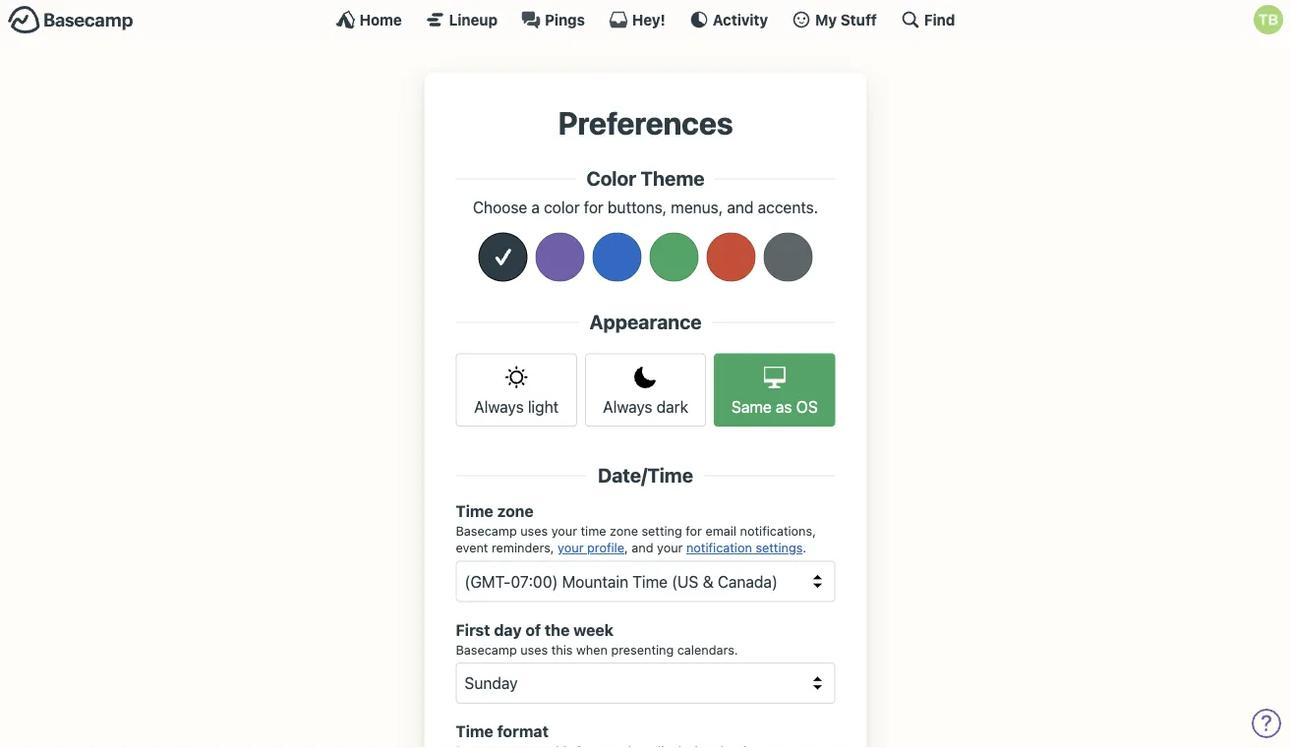 Task type: describe. For each thing, give the bounding box(es) containing it.
for inside basecamp uses your time zone setting for email notifications, event reminders,
[[686, 524, 702, 539]]

home link
[[336, 10, 402, 30]]

your inside basecamp uses your time zone setting for email notifications, event reminders,
[[551, 524, 577, 539]]

menus,
[[671, 198, 723, 216]]

0 horizontal spatial zone
[[497, 502, 534, 521]]

theme
[[641, 167, 705, 190]]

basecamp inside first day of the week basecamp uses this when presenting calendars.
[[456, 642, 517, 657]]

notifications,
[[740, 524, 816, 539]]

always light button
[[456, 353, 577, 427]]

pings button
[[521, 10, 585, 30]]

light
[[528, 398, 559, 416]]

settings
[[756, 540, 803, 555]]

always light
[[474, 398, 559, 416]]

pings
[[545, 11, 585, 28]]

presenting
[[611, 642, 674, 657]]

main element
[[0, 0, 1291, 38]]

time for time format
[[456, 722, 494, 741]]

accents.
[[758, 198, 818, 216]]

dark
[[657, 398, 688, 416]]

date/time
[[598, 464, 693, 487]]

your profile link
[[558, 540, 625, 555]]

when
[[576, 642, 608, 657]]

0 horizontal spatial and
[[632, 540, 654, 555]]

basecamp uses your time zone setting for email notifications, event reminders,
[[456, 524, 816, 555]]

uses inside first day of the week basecamp uses this when presenting calendars.
[[520, 642, 548, 657]]

hey!
[[632, 11, 666, 28]]

choose
[[473, 198, 527, 216]]

this
[[551, 642, 573, 657]]

lineup link
[[426, 10, 498, 30]]

always dark button
[[585, 353, 706, 427]]

your down time
[[558, 540, 584, 555]]

always dark
[[603, 398, 688, 416]]

calendars.
[[677, 642, 738, 657]]

same as os button
[[714, 353, 835, 427]]

time for time zone
[[456, 502, 494, 521]]

same
[[732, 398, 772, 416]]

preferences
[[558, 104, 733, 142]]

day
[[494, 621, 522, 639]]

email
[[706, 524, 737, 539]]

my
[[815, 11, 837, 28]]

color
[[544, 198, 580, 216]]

time format
[[456, 722, 549, 741]]

a
[[532, 198, 540, 216]]

notification
[[686, 540, 752, 555]]

of
[[526, 621, 541, 639]]

os
[[796, 398, 818, 416]]

appearance
[[590, 310, 702, 333]]

,
[[625, 540, 628, 555]]

setting
[[642, 524, 682, 539]]

notification settings link
[[686, 540, 803, 555]]

stuff
[[841, 11, 877, 28]]

event
[[456, 540, 488, 555]]

profile
[[587, 540, 625, 555]]

first
[[456, 621, 490, 639]]

as
[[776, 398, 792, 416]]



Task type: vqa. For each thing, say whether or not it's contained in the screenshot.
ARE
no



Task type: locate. For each thing, give the bounding box(es) containing it.
time zone
[[456, 502, 534, 521]]

my stuff
[[815, 11, 877, 28]]

basecamp
[[456, 524, 517, 539], [456, 642, 517, 657]]

1 vertical spatial and
[[632, 540, 654, 555]]

1 vertical spatial zone
[[610, 524, 638, 539]]

time up event
[[456, 502, 494, 521]]

0 vertical spatial for
[[584, 198, 604, 216]]

0 vertical spatial uses
[[520, 524, 548, 539]]

0 vertical spatial and
[[727, 198, 754, 216]]

uses
[[520, 524, 548, 539], [520, 642, 548, 657]]

your
[[551, 524, 577, 539], [558, 540, 584, 555], [657, 540, 683, 555]]

and inside "color theme choose a color for buttons, menus, and accents."
[[727, 198, 754, 216]]

.
[[803, 540, 807, 555]]

2 always from the left
[[603, 398, 653, 416]]

and right menus,
[[727, 198, 754, 216]]

the
[[545, 621, 570, 639]]

time left format
[[456, 722, 494, 741]]

uses down of
[[520, 642, 548, 657]]

your down setting
[[657, 540, 683, 555]]

week
[[574, 621, 614, 639]]

format
[[497, 722, 549, 741]]

uses up reminders,
[[520, 524, 548, 539]]

tim burton image
[[1254, 5, 1283, 34]]

1 horizontal spatial zone
[[610, 524, 638, 539]]

zone up reminders,
[[497, 502, 534, 521]]

always left dark
[[603, 398, 653, 416]]

always for always light
[[474, 398, 524, 416]]

first day of the week basecamp uses this when presenting calendars.
[[456, 621, 738, 657]]

activity
[[713, 11, 768, 28]]

1 vertical spatial basecamp
[[456, 642, 517, 657]]

1 horizontal spatial and
[[727, 198, 754, 216]]

color
[[587, 167, 636, 190]]

2 basecamp from the top
[[456, 642, 517, 657]]

1 uses from the top
[[520, 524, 548, 539]]

1 vertical spatial time
[[456, 722, 494, 741]]

zone
[[497, 502, 534, 521], [610, 524, 638, 539]]

1 always from the left
[[474, 398, 524, 416]]

basecamp down time zone
[[456, 524, 517, 539]]

1 vertical spatial for
[[686, 524, 702, 539]]

1 vertical spatial uses
[[520, 642, 548, 657]]

find
[[924, 11, 955, 28]]

for
[[584, 198, 604, 216], [686, 524, 702, 539]]

0 horizontal spatial for
[[584, 198, 604, 216]]

activity link
[[689, 10, 768, 30]]

my stuff button
[[792, 10, 877, 30]]

always left light
[[474, 398, 524, 416]]

color theme choose a color for buttons, menus, and accents.
[[473, 167, 818, 216]]

for up your profile ,             and your notification settings .
[[686, 524, 702, 539]]

basecamp inside basecamp uses your time zone setting for email notifications, event reminders,
[[456, 524, 517, 539]]

0 vertical spatial zone
[[497, 502, 534, 521]]

find button
[[901, 10, 955, 30]]

zone up ,
[[610, 524, 638, 539]]

1 horizontal spatial for
[[686, 524, 702, 539]]

1 time from the top
[[456, 502, 494, 521]]

time
[[581, 524, 606, 539]]

your profile ,             and your notification settings .
[[558, 540, 807, 555]]

0 vertical spatial time
[[456, 502, 494, 521]]

home
[[360, 11, 402, 28]]

basecamp down "first" at bottom left
[[456, 642, 517, 657]]

lineup
[[449, 11, 498, 28]]

same as os
[[732, 398, 818, 416]]

your left time
[[551, 524, 577, 539]]

buttons,
[[608, 198, 667, 216]]

always
[[474, 398, 524, 416], [603, 398, 653, 416]]

reminders,
[[492, 540, 554, 555]]

2 uses from the top
[[520, 642, 548, 657]]

switch accounts image
[[8, 5, 134, 35]]

time
[[456, 502, 494, 521], [456, 722, 494, 741]]

always for always dark
[[603, 398, 653, 416]]

2 time from the top
[[456, 722, 494, 741]]

uses inside basecamp uses your time zone setting for email notifications, event reminders,
[[520, 524, 548, 539]]

for inside "color theme choose a color for buttons, menus, and accents."
[[584, 198, 604, 216]]

1 horizontal spatial always
[[603, 398, 653, 416]]

hey! button
[[609, 10, 666, 30]]

0 horizontal spatial always
[[474, 398, 524, 416]]

for right color
[[584, 198, 604, 216]]

0 vertical spatial basecamp
[[456, 524, 517, 539]]

and
[[727, 198, 754, 216], [632, 540, 654, 555]]

and right ,
[[632, 540, 654, 555]]

1 basecamp from the top
[[456, 524, 517, 539]]

zone inside basecamp uses your time zone setting for email notifications, event reminders,
[[610, 524, 638, 539]]



